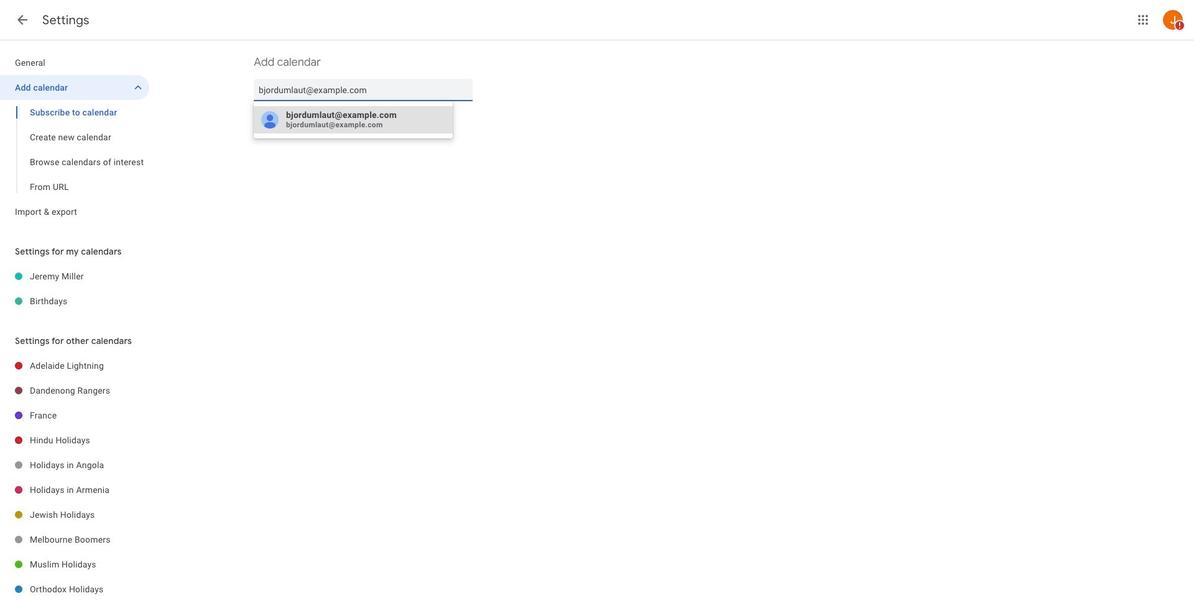 Task type: describe. For each thing, give the bounding box(es) containing it.
add calendar tree item
[[0, 75, 149, 100]]

1 tree from the top
[[0, 50, 149, 225]]

3 tree from the top
[[0, 354, 149, 602]]



Task type: locate. For each thing, give the bounding box(es) containing it.
2 tree from the top
[[0, 264, 149, 314]]

tree
[[0, 50, 149, 225], [0, 264, 149, 314], [0, 354, 149, 602]]

0 vertical spatial tree
[[0, 50, 149, 225]]

2 vertical spatial tree
[[0, 354, 149, 602]]

holidays in angola tree item
[[0, 453, 149, 478]]

jewish holidays tree item
[[0, 503, 149, 528]]

birthdays tree item
[[0, 289, 149, 314]]

heading
[[42, 12, 89, 28]]

list box
[[254, 106, 453, 134]]

france tree item
[[0, 404, 149, 428]]

holidays in armenia tree item
[[0, 478, 149, 503]]

muslim holidays tree item
[[0, 553, 149, 578]]

group
[[0, 100, 149, 200]]

hindu holidays tree item
[[0, 428, 149, 453]]

go back image
[[15, 12, 30, 27]]

orthodox holidays tree item
[[0, 578, 149, 602]]

Add calendar text field
[[259, 79, 468, 101]]

1 vertical spatial tree
[[0, 264, 149, 314]]

adelaide lightning tree item
[[0, 354, 149, 379]]

melbourne boomers tree item
[[0, 528, 149, 553]]

jeremy miller tree item
[[0, 264, 149, 289]]

dandenong rangers tree item
[[0, 379, 149, 404]]



Task type: vqa. For each thing, say whether or not it's contained in the screenshot.
"heading"
yes



